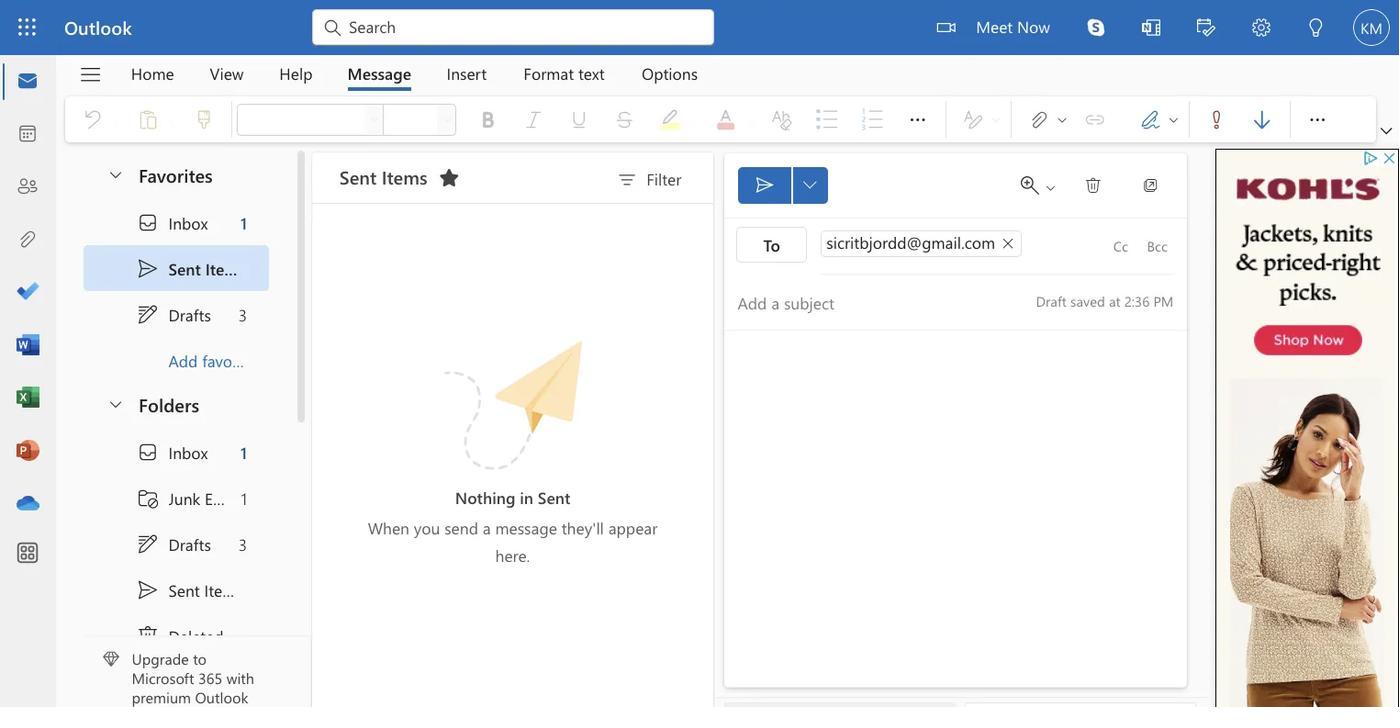 Task type: locate. For each thing, give the bounding box(es) containing it.
 inside favorites tree item
[[85, 133, 100, 147]]

1 sent items from the top
[[135, 206, 196, 223]]

sent items down inbox
[[135, 206, 196, 223]]

 right font size text box
[[353, 90, 364, 101]]

1 vertical spatial outlook
[[156, 550, 199, 566]]

outlook
[[51, 12, 106, 32], [156, 550, 199, 566]]

nothing in folder image
[[580, 563, 764, 595]]

 button down 'message' 'button'
[[293, 82, 307, 108]]

sent items
[[135, 206, 196, 223], [135, 464, 195, 480]]

1 vertical spatial 1
[[193, 353, 198, 370]]

view button
[[154, 44, 209, 73]]

 for  button in the favorites tree item
[[85, 133, 100, 147]]

1 horizontal spatial outlook
[[156, 550, 199, 566]]

items left  button at the top of the page
[[305, 131, 342, 151]]

upgrade
[[105, 519, 151, 535]]

2 drafts from the top
[[135, 427, 169, 444]]

drafts
[[135, 243, 169, 260], [135, 427, 169, 444]]

0 horizontal spatial  button
[[76, 123, 107, 157]]

drafts tree item
[[67, 417, 215, 454]]

favorite
[[162, 280, 205, 297]]

Message body, press Alt+F10 to exit text field
[[590, 279, 939, 535]]

1 up email
[[193, 353, 198, 370]]

message list section
[[250, 117, 571, 594]]


[[295, 90, 306, 101], [353, 90, 364, 101], [85, 133, 100, 147], [836, 145, 847, 156]]

 right the ""
[[836, 145, 847, 156]]

1 right junk
[[193, 390, 198, 407]]


[[350, 133, 369, 151]]

 for  button corresponding to font size text box
[[353, 90, 364, 101]]

2 vertical spatial 1
[[193, 390, 198, 407]]

 button for font text box
[[293, 82, 307, 108]]

items inside the sent items 
[[305, 131, 342, 151]]

1 vertical spatial sent items
[[135, 464, 195, 480]]

1 vertical spatial sent
[[135, 206, 161, 223]]

0 horizontal spatial outlook
[[51, 12, 106, 32]]

0 vertical spatial sent
[[272, 131, 301, 151]]

sent down drafts tree item
[[135, 464, 160, 480]]

drafts inside  drafts
[[135, 243, 169, 260]]

0 vertical spatial drafts
[[135, 243, 169, 260]]

Font text field
[[190, 84, 292, 106]]

outlook up the 
[[51, 12, 106, 32]]

0 vertical spatial outlook
[[51, 12, 106, 32]]

1
[[193, 170, 198, 186], [193, 353, 198, 370], [193, 390, 198, 407]]

drafts down the ' junk email 1'
[[135, 427, 169, 444]]

items up with
[[183, 500, 213, 517]]

features
[[105, 565, 148, 581]]

items up deleted items
[[164, 464, 195, 480]]

sent down inbox
[[135, 206, 161, 223]]

0 vertical spatial 1
[[193, 170, 198, 186]]

tab list containing home
[[91, 44, 573, 73]]

basic text group
[[190, 77, 753, 114]]

folders
[[111, 314, 160, 334]]

1 tree item
[[67, 343, 215, 380]]

mail image
[[13, 56, 31, 74]]

1 drafts from the top
[[135, 243, 169, 260]]

options button
[[500, 44, 572, 73]]

365
[[159, 534, 178, 550]]

application containing favorites
[[0, 0, 1120, 707]]

outlook down "to"
[[156, 550, 199, 566]]

drafts right 
[[135, 243, 169, 260]]

sent
[[272, 131, 301, 151], [135, 206, 161, 223], [135, 464, 160, 480]]

message button
[[265, 44, 343, 73]]

 left the favorites at the top
[[85, 133, 100, 147]]

sent inside the  tree
[[135, 464, 160, 480]]

insert
[[358, 50, 390, 67]]

home
[[105, 50, 139, 67]]

word image
[[13, 267, 31, 286]]

reading pane main content
[[572, 115, 968, 595]]

view
[[168, 50, 195, 67]]

sent down font text box
[[272, 131, 301, 151]]

items up 3 in the top left of the page
[[164, 206, 196, 223]]

 button right font size text box
[[351, 82, 365, 108]]


[[914, 141, 928, 156]]

2 sent items from the top
[[135, 464, 195, 480]]

tab list inside application
[[91, 44, 573, 73]]

1 1 from the top
[[193, 170, 198, 186]]

2:36
[[900, 234, 920, 249]]

1 horizontal spatial  button
[[293, 82, 307, 108]]

1 inside tree item
[[193, 353, 198, 370]]

3 1 from the top
[[193, 390, 198, 407]]

 drafts
[[109, 242, 169, 261]]

2 horizontal spatial  button
[[351, 82, 365, 108]]

send
[[356, 414, 383, 430]]

meet now
[[781, 12, 841, 29]]

format text button
[[406, 44, 498, 73]]

sent items inside the favorites tree
[[135, 206, 196, 223]]

1 vertical spatial drafts
[[135, 427, 169, 444]]

sent items up "deleted"
[[135, 464, 195, 480]]

tags group
[[956, 77, 1028, 114]]

text
[[463, 50, 484, 67]]

tab list
[[91, 44, 573, 73]]

 button left the favorites at the top
[[76, 123, 107, 157]]

sent items inside the  tree
[[135, 464, 195, 480]]

0 vertical spatial sent items
[[135, 206, 196, 223]]

2 1 from the top
[[193, 353, 198, 370]]

 button
[[293, 82, 307, 108], [351, 82, 365, 108], [76, 123, 107, 157]]

 button for font size text box
[[351, 82, 365, 108]]

help
[[224, 50, 250, 67]]


[[493, 135, 511, 153]]


[[109, 242, 128, 261]]

 left font size text box
[[295, 90, 306, 101]]

None search field
[[250, 7, 571, 37]]

items
[[305, 131, 342, 151], [164, 206, 196, 223], [164, 464, 195, 480], [183, 500, 213, 517]]

1 right inbox
[[193, 170, 198, 186]]

2 vertical spatial sent
[[135, 464, 160, 480]]

files image
[[13, 183, 31, 201]]

deleted items
[[135, 500, 213, 517]]

you
[[331, 414, 352, 430]]

calendar image
[[13, 98, 31, 117]]

application
[[0, 0, 1120, 707]]

 inside  
[[836, 145, 847, 156]]

saved
[[857, 234, 885, 249]]

when you send a message they'll appear here.
[[294, 414, 526, 453]]



Task type: describe. For each thing, give the bounding box(es) containing it.
 filter
[[493, 135, 545, 153]]

 junk email 1
[[109, 389, 198, 408]]

sent inside the sent items 
[[272, 131, 301, 151]]

1 inside the ' junk email 1'
[[193, 390, 198, 407]]

options
[[514, 50, 559, 67]]

meet now button
[[743, 0, 848, 44]]

 button inside favorites tree item
[[76, 123, 107, 157]]

help button
[[210, 44, 264, 73]]


[[109, 389, 128, 408]]

format
[[419, 50, 459, 67]]

premium
[[105, 550, 153, 566]]

inbox
[[135, 170, 166, 186]]

junk
[[135, 390, 160, 407]]

a
[[386, 414, 393, 430]]

upgrade to microsoft 365 with premium outlook features
[[105, 519, 204, 581]]

now
[[814, 12, 841, 29]]

1 inside  tree item
[[193, 170, 198, 186]]

message
[[396, 414, 446, 430]]

include group
[[814, 77, 948, 114]]


[[1001, 86, 1019, 105]]

 tree
[[67, 343, 215, 674]]

Search field
[[277, 12, 560, 30]]

pm
[[923, 234, 939, 249]]

favorites tree item
[[67, 123, 215, 160]]

clipboard group
[[56, 77, 182, 114]]

powerpoint image
[[13, 352, 31, 370]]

add
[[135, 280, 158, 297]]

sent items heading
[[272, 122, 374, 162]]

To text field
[[655, 185, 882, 209]]

email
[[164, 390, 194, 407]]


[[63, 51, 82, 70]]

to do image
[[13, 225, 31, 243]]

format text
[[419, 50, 484, 67]]

to button
[[590, 181, 646, 210]]

onedrive image
[[13, 394, 31, 412]]

 button
[[903, 134, 939, 163]]

sicritbjordd@gmail.com button
[[657, 185, 818, 206]]

none search field inside outlook banner
[[250, 7, 571, 37]]

items inside the favorites tree
[[164, 206, 196, 223]]

sicritbjordd@gmail.com
[[662, 185, 797, 202]]

3
[[191, 243, 198, 260]]

microsoft
[[105, 534, 155, 550]]

left-rail-appbar navigation
[[4, 44, 40, 424]]


[[965, 86, 983, 105]]

with
[[181, 534, 204, 550]]

Add a subject text field
[[579, 227, 813, 256]]

outlook inside banner
[[51, 12, 106, 32]]

outlook link
[[51, 0, 106, 44]]

 button
[[857, 134, 893, 163]]

 button
[[956, 81, 992, 110]]

 
[[817, 141, 847, 156]]

here.
[[397, 436, 424, 453]]

more apps image
[[13, 434, 31, 452]]

when
[[294, 414, 328, 430]]

 for font text box's  button
[[295, 90, 306, 101]]

 button
[[992, 81, 1028, 110]]


[[109, 169, 128, 187]]

drafts inside tree item
[[135, 427, 169, 444]]

filter
[[518, 135, 545, 152]]

favorites tree
[[67, 116, 215, 307]]

deleted
[[135, 500, 179, 517]]

insert button
[[344, 44, 403, 73]]

draft saved at 2:36 pm
[[829, 234, 939, 249]]

 tree item
[[67, 380, 215, 417]]

home button
[[91, 44, 153, 73]]


[[868, 141, 882, 156]]

to
[[611, 187, 625, 204]]

 button
[[54, 45, 91, 76]]

Font size text field
[[307, 84, 350, 106]]

appear
[[487, 414, 526, 430]]

favorites
[[111, 130, 170, 150]]

to
[[154, 519, 165, 535]]

meet
[[781, 12, 811, 29]]

at
[[888, 234, 897, 249]]

outlook inside upgrade to microsoft 365 with premium outlook features
[[156, 550, 199, 566]]

outlook banner
[[0, 0, 1120, 44]]

sent inside the favorites tree
[[135, 206, 161, 223]]

they'll
[[450, 414, 483, 430]]

 tree item
[[67, 233, 215, 270]]

add favorite tree item
[[67, 270, 215, 307]]

people image
[[13, 141, 31, 159]]

 inbox
[[109, 169, 166, 187]]

message
[[278, 50, 329, 67]]


[[817, 141, 832, 156]]

 button
[[345, 128, 374, 157]]

add favorite
[[135, 280, 205, 297]]

sent items 
[[272, 131, 369, 151]]

 tree item
[[67, 160, 215, 196]]

draft
[[829, 234, 854, 249]]



Task type: vqa. For each thing, say whether or not it's contained in the screenshot.
 in Favorites tree item
yes



